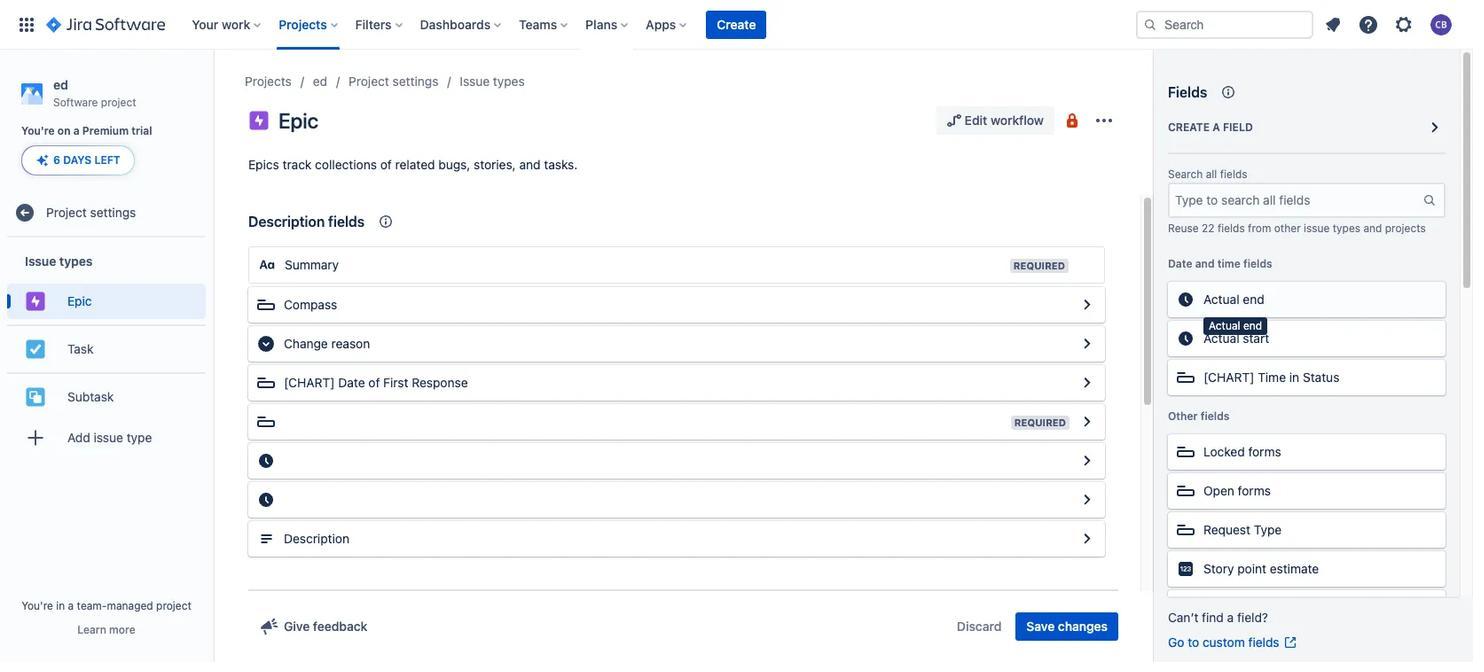 Task type: describe. For each thing, give the bounding box(es) containing it.
trial
[[132, 124, 152, 138]]

0 vertical spatial of
[[380, 157, 392, 172]]

team-
[[77, 600, 107, 613]]

related
[[395, 157, 435, 172]]

required inside button
[[1015, 417, 1067, 429]]

end inside tooltip
[[1244, 319, 1263, 333]]

create button
[[707, 10, 767, 39]]

ed for ed software project
[[53, 77, 68, 92]]

request
[[1204, 523, 1251, 538]]

this link will be opened in a new tab image
[[1284, 636, 1298, 650]]

request type
[[1204, 523, 1282, 538]]

issue types for group containing issue types
[[25, 254, 93, 269]]

projects button
[[274, 10, 345, 39]]

you're for you're in a team-managed project
[[21, 600, 53, 613]]

open field configuration image for compass
[[1077, 295, 1099, 316]]

3 open field configuration image from the top
[[1077, 490, 1099, 511]]

epic group
[[7, 279, 206, 325]]

plans
[[586, 16, 618, 32]]

[chart] for [chart] date of first response
[[284, 375, 335, 390]]

filters button
[[350, 10, 410, 39]]

go to custom fields
[[1169, 635, 1280, 650]]

edit workflow
[[965, 113, 1044, 128]]

epics track collections of related bugs, stories, and tasks.
[[248, 157, 578, 172]]

epics
[[248, 157, 279, 172]]

fields right other
[[1201, 410, 1230, 423]]

more
[[109, 624, 135, 637]]

your
[[192, 16, 219, 32]]

fields
[[1169, 84, 1208, 100]]

[chart] for [chart] time in status
[[1204, 370, 1255, 385]]

0 horizontal spatial project
[[46, 205, 87, 220]]

open field configuration image inside [chart] date of first response button
[[1077, 373, 1099, 394]]

more information about the fields image
[[1219, 82, 1240, 103]]

open forms button
[[1169, 474, 1446, 509]]

feedback
[[313, 619, 368, 634]]

projects for projects dropdown button
[[279, 16, 327, 32]]

a for can't find a field?
[[1228, 611, 1235, 626]]

1 horizontal spatial epic
[[279, 108, 318, 133]]

group containing issue types
[[7, 238, 206, 467]]

change reason button
[[248, 327, 1106, 362]]

types for group containing issue types
[[59, 254, 93, 269]]

can't find a field?
[[1169, 611, 1269, 626]]

banner containing your work
[[0, 0, 1474, 50]]

Search field
[[1137, 10, 1314, 39]]

1 horizontal spatial project
[[349, 74, 389, 89]]

reuse
[[1169, 222, 1199, 235]]

add issue type button
[[7, 421, 206, 456]]

ed link
[[313, 71, 328, 92]]

fields left more information about the context fields image
[[328, 214, 365, 230]]

epic link
[[7, 284, 206, 320]]

software
[[53, 96, 98, 109]]

[chart] time in status
[[1204, 370, 1340, 385]]

6
[[53, 154, 60, 167]]

[chart] date of first response button
[[248, 366, 1106, 401]]

1 vertical spatial project
[[156, 600, 192, 613]]

workflow
[[991, 113, 1044, 128]]

1 horizontal spatial project settings
[[349, 74, 439, 89]]

forms for open forms
[[1238, 484, 1272, 499]]

0 horizontal spatial settings
[[90, 205, 136, 220]]

type
[[127, 430, 152, 445]]

change reason
[[284, 336, 370, 351]]

open forms
[[1204, 484, 1272, 499]]

discard
[[957, 619, 1002, 634]]

work
[[222, 16, 250, 32]]

compass button
[[248, 288, 1106, 323]]

other fields
[[1169, 410, 1230, 423]]

issue types for issue types link
[[460, 74, 525, 89]]

other
[[1169, 410, 1198, 423]]

add issue type image
[[25, 428, 46, 449]]

search image
[[1144, 17, 1158, 32]]

filters
[[356, 16, 392, 32]]

add
[[67, 430, 90, 445]]

story
[[1204, 562, 1235, 577]]

save changes
[[1027, 619, 1108, 634]]

story point estimate button
[[1169, 552, 1446, 587]]

estimate
[[1270, 562, 1320, 577]]

apps button
[[641, 10, 694, 39]]

can't
[[1169, 611, 1199, 626]]

1 vertical spatial project settings link
[[7, 196, 206, 231]]

go
[[1169, 635, 1185, 650]]

days
[[63, 154, 92, 167]]

2 open field configuration image from the top
[[1077, 451, 1099, 472]]

changes
[[1059, 619, 1108, 634]]

issue types link
[[460, 71, 525, 92]]

issue for issue types link
[[460, 74, 490, 89]]

1 horizontal spatial and
[[1196, 257, 1215, 271]]

a left "field"
[[1213, 121, 1221, 134]]

collections
[[315, 157, 377, 172]]

dashboards button
[[415, 10, 509, 39]]

description for description fields
[[248, 214, 325, 230]]

search all fields
[[1169, 168, 1248, 181]]

first
[[383, 375, 409, 390]]

in inside 'button'
[[1290, 370, 1300, 385]]

ed for ed
[[313, 74, 328, 89]]

sidebar navigation image
[[193, 71, 232, 106]]

Type to search all fields text field
[[1170, 185, 1423, 216]]

tasks.
[[544, 157, 578, 172]]

other
[[1275, 222, 1301, 235]]

reuse 22 fields from other issue types and projects
[[1169, 222, 1427, 235]]

description fields
[[248, 214, 365, 230]]

issue type icon image
[[248, 110, 270, 131]]

go to custom fields link
[[1169, 634, 1298, 652]]

create for create a field
[[1169, 121, 1210, 134]]

time
[[1259, 370, 1287, 385]]

primary element
[[11, 0, 1137, 49]]

actual start
[[1204, 331, 1270, 346]]

actual end inside tooltip
[[1209, 319, 1263, 333]]

field?
[[1238, 611, 1269, 626]]

forms for locked forms
[[1249, 445, 1282, 460]]

actual for actual end
[[1204, 292, 1240, 307]]

open field configuration image inside required button
[[1077, 412, 1099, 433]]

and for projects
[[1364, 222, 1383, 235]]

notifications image
[[1323, 14, 1344, 35]]

managed
[[107, 600, 153, 613]]

date inside button
[[338, 375, 365, 390]]

fields right time
[[1244, 257, 1273, 271]]

give
[[284, 619, 310, 634]]



Task type: locate. For each thing, give the bounding box(es) containing it.
actual end inside button
[[1204, 292, 1265, 307]]

subtask link
[[7, 380, 206, 416]]

give feedback
[[284, 619, 368, 634]]

actual inside actual start button
[[1204, 331, 1240, 346]]

0 vertical spatial forms
[[1249, 445, 1282, 460]]

more information about the context fields image
[[375, 211, 397, 232]]

reason
[[331, 336, 370, 351]]

you're in a team-managed project
[[21, 600, 192, 613]]

0 horizontal spatial issue
[[94, 430, 123, 445]]

open field configuration image
[[1077, 295, 1099, 316], [1077, 334, 1099, 355], [1077, 412, 1099, 433], [1077, 529, 1099, 550]]

and left time
[[1196, 257, 1215, 271]]

dashboards
[[420, 16, 491, 32]]

of
[[380, 157, 392, 172], [369, 375, 380, 390]]

0 vertical spatial issue
[[1304, 222, 1330, 235]]

2 you're from the top
[[21, 600, 53, 613]]

1 vertical spatial project
[[46, 205, 87, 220]]

1 vertical spatial issue
[[25, 254, 56, 269]]

2 vertical spatial open field configuration image
[[1077, 490, 1099, 511]]

issue up epic group
[[25, 254, 56, 269]]

task
[[67, 342, 94, 357]]

1 vertical spatial actual end
[[1209, 319, 1263, 333]]

[chart] down 'change'
[[284, 375, 335, 390]]

description inside description button
[[284, 532, 350, 547]]

end inside button
[[1244, 292, 1265, 307]]

of left related
[[380, 157, 392, 172]]

in right time
[[1290, 370, 1300, 385]]

open field configuration image
[[1077, 373, 1099, 394], [1077, 451, 1099, 472], [1077, 490, 1099, 511]]

give feedback button
[[248, 613, 378, 642]]

0 vertical spatial settings
[[393, 74, 439, 89]]

0 vertical spatial and
[[520, 157, 541, 172]]

you're on a premium trial
[[21, 124, 152, 138]]

request type button
[[1169, 513, 1446, 548]]

0 horizontal spatial ed
[[53, 77, 68, 92]]

to
[[1188, 635, 1200, 650]]

0 horizontal spatial project settings link
[[7, 196, 206, 231]]

0 vertical spatial open field configuration image
[[1077, 373, 1099, 394]]

0 horizontal spatial issue types
[[25, 254, 93, 269]]

description up give feedback
[[284, 532, 350, 547]]

apps
[[646, 16, 676, 32]]

projects up issue type icon on the top left of page
[[245, 74, 292, 89]]

time
[[1218, 257, 1241, 271]]

project right managed in the left of the page
[[156, 600, 192, 613]]

jira software image
[[46, 14, 165, 35], [46, 14, 165, 35]]

open field configuration image for change reason
[[1077, 334, 1099, 355]]

teams
[[519, 16, 557, 32]]

issue inside group
[[25, 254, 56, 269]]

1 vertical spatial description
[[284, 532, 350, 547]]

you're for you're on a premium trial
[[21, 124, 55, 138]]

1 vertical spatial issue types
[[25, 254, 93, 269]]

issue for group containing issue types
[[25, 254, 56, 269]]

learn
[[77, 624, 106, 637]]

forms inside button
[[1249, 445, 1282, 460]]

types for issue types link
[[493, 74, 525, 89]]

[chart] date of first response
[[284, 375, 468, 390]]

date down reason
[[338, 375, 365, 390]]

6 days left
[[53, 154, 120, 167]]

0 vertical spatial actual end
[[1204, 292, 1265, 307]]

more options image
[[1094, 110, 1115, 131]]

1 horizontal spatial issue types
[[460, 74, 525, 89]]

0 horizontal spatial date
[[338, 375, 365, 390]]

epic right issue type icon on the top left of page
[[279, 108, 318, 133]]

2 vertical spatial types
[[59, 254, 93, 269]]

end up [chart] time in status
[[1244, 319, 1263, 333]]

0 horizontal spatial issue
[[25, 254, 56, 269]]

project down the 6 days left popup button
[[46, 205, 87, 220]]

settings image
[[1394, 14, 1415, 35]]

[chart] inside button
[[284, 375, 335, 390]]

date down reuse
[[1169, 257, 1193, 271]]

actual inside actual end tooltip
[[1209, 319, 1241, 333]]

1 vertical spatial end
[[1244, 319, 1263, 333]]

projects for projects link
[[245, 74, 292, 89]]

1 horizontal spatial create
[[1169, 121, 1210, 134]]

issue right add
[[94, 430, 123, 445]]

project up premium
[[101, 96, 136, 109]]

actual start button
[[1169, 321, 1446, 357]]

1 horizontal spatial ed
[[313, 74, 328, 89]]

settings down filters popup button
[[393, 74, 439, 89]]

create right apps popup button
[[717, 16, 756, 32]]

required
[[1014, 260, 1066, 272], [1015, 417, 1067, 429]]

0 vertical spatial project
[[349, 74, 389, 89]]

project inside ed software project
[[101, 96, 136, 109]]

field
[[1224, 121, 1254, 134]]

types up epic group
[[59, 254, 93, 269]]

date and time fields
[[1169, 257, 1273, 271]]

discard button
[[947, 613, 1013, 642]]

group
[[7, 238, 206, 467]]

of inside button
[[369, 375, 380, 390]]

summary
[[285, 257, 339, 272]]

0 vertical spatial issue
[[460, 74, 490, 89]]

1 end from the top
[[1244, 292, 1265, 307]]

a for you're on a premium trial
[[73, 124, 80, 138]]

0 vertical spatial project settings link
[[349, 71, 439, 92]]

projects link
[[245, 71, 292, 92]]

1 horizontal spatial project
[[156, 600, 192, 613]]

0 horizontal spatial project
[[101, 96, 136, 109]]

epic inside group
[[67, 294, 92, 309]]

2 horizontal spatial types
[[1333, 222, 1361, 235]]

1 vertical spatial you're
[[21, 600, 53, 613]]

1 vertical spatial of
[[369, 375, 380, 390]]

issue types inside group
[[25, 254, 93, 269]]

0 vertical spatial create
[[717, 16, 756, 32]]

0 horizontal spatial and
[[520, 157, 541, 172]]

types down type to search all fields text field
[[1333, 222, 1361, 235]]

1 horizontal spatial [chart]
[[1204, 370, 1255, 385]]

2 vertical spatial and
[[1196, 257, 1215, 271]]

project right ed link
[[349, 74, 389, 89]]

project settings
[[349, 74, 439, 89], [46, 205, 136, 220]]

fields right all
[[1221, 168, 1248, 181]]

issue inside add issue type button
[[94, 430, 123, 445]]

date
[[1169, 257, 1193, 271], [338, 375, 365, 390]]

0 vertical spatial date
[[1169, 257, 1193, 271]]

4 open field configuration image from the top
[[1077, 529, 1099, 550]]

project settings link
[[349, 71, 439, 92], [7, 196, 206, 231]]

0 vertical spatial you're
[[21, 124, 55, 138]]

and left tasks.
[[520, 157, 541, 172]]

your profile and settings image
[[1431, 14, 1453, 35]]

custom
[[1203, 635, 1246, 650]]

1 vertical spatial and
[[1364, 222, 1383, 235]]

subtask
[[67, 389, 114, 405]]

forms right locked
[[1249, 445, 1282, 460]]

a for you're in a team-managed project
[[68, 600, 74, 613]]

[chart] down the actual start
[[1204, 370, 1255, 385]]

your work button
[[187, 10, 268, 39]]

change
[[284, 336, 328, 351]]

ed up software
[[53, 77, 68, 92]]

save changes button
[[1016, 613, 1119, 642]]

0 vertical spatial types
[[493, 74, 525, 89]]

projects
[[1386, 222, 1427, 235]]

22
[[1202, 222, 1215, 235]]

fields
[[1221, 168, 1248, 181], [328, 214, 365, 230], [1218, 222, 1246, 235], [1244, 257, 1273, 271], [1201, 410, 1230, 423], [1249, 635, 1280, 650]]

end up actual end tooltip
[[1244, 292, 1265, 307]]

1 horizontal spatial settings
[[393, 74, 439, 89]]

1 vertical spatial issue
[[94, 430, 123, 445]]

0 vertical spatial epic
[[279, 108, 318, 133]]

a left team-
[[68, 600, 74, 613]]

from
[[1249, 222, 1272, 235]]

1 horizontal spatial date
[[1169, 257, 1193, 271]]

task link
[[7, 332, 206, 368]]

description for description
[[284, 532, 350, 547]]

required button
[[248, 405, 1106, 440]]

open
[[1204, 484, 1235, 499]]

project settings link down filters popup button
[[349, 71, 439, 92]]

a right on
[[73, 124, 80, 138]]

1 vertical spatial create
[[1169, 121, 1210, 134]]

0 vertical spatial project settings
[[349, 74, 439, 89]]

you're left on
[[21, 124, 55, 138]]

actual for actual start
[[1204, 331, 1240, 346]]

premium
[[82, 124, 129, 138]]

issue right other
[[1304, 222, 1330, 235]]

create inside button
[[717, 16, 756, 32]]

of left first
[[369, 375, 380, 390]]

and for tasks.
[[520, 157, 541, 172]]

0 vertical spatial project
[[101, 96, 136, 109]]

ed right projects link
[[313, 74, 328, 89]]

save
[[1027, 619, 1055, 634]]

1 vertical spatial in
[[56, 600, 65, 613]]

1 horizontal spatial types
[[493, 74, 525, 89]]

type
[[1254, 523, 1282, 538]]

0 horizontal spatial project settings
[[46, 205, 136, 220]]

create a field
[[1169, 121, 1254, 134]]

3 open field configuration image from the top
[[1077, 412, 1099, 433]]

1 vertical spatial open field configuration image
[[1077, 451, 1099, 472]]

types down teams
[[493, 74, 525, 89]]

1 open field configuration image from the top
[[1077, 295, 1099, 316]]

restrictions apply image
[[1062, 110, 1083, 131]]

add issue type
[[67, 430, 152, 445]]

projects inside dropdown button
[[279, 16, 327, 32]]

project
[[101, 96, 136, 109], [156, 600, 192, 613]]

actual inside actual end button
[[1204, 292, 1240, 307]]

1 horizontal spatial issue
[[1304, 222, 1330, 235]]

banner
[[0, 0, 1474, 50]]

search
[[1169, 168, 1204, 181]]

1 vertical spatial date
[[338, 375, 365, 390]]

point
[[1238, 562, 1267, 577]]

actual end up actual end tooltip
[[1204, 292, 1265, 307]]

0 vertical spatial issue types
[[460, 74, 525, 89]]

1 vertical spatial forms
[[1238, 484, 1272, 499]]

all
[[1206, 168, 1218, 181]]

forms right open
[[1238, 484, 1272, 499]]

create down fields
[[1169, 121, 1210, 134]]

2 horizontal spatial and
[[1364, 222, 1383, 235]]

project settings down filters popup button
[[349, 74, 439, 89]]

description up summary
[[248, 214, 325, 230]]

help image
[[1359, 14, 1380, 35]]

1 vertical spatial project settings
[[46, 205, 136, 220]]

projects up ed link
[[279, 16, 327, 32]]

a right find
[[1228, 611, 1235, 626]]

you're left team-
[[21, 600, 53, 613]]

1 horizontal spatial issue
[[460, 74, 490, 89]]

project settings down 6 days left
[[46, 205, 136, 220]]

1 vertical spatial required
[[1015, 417, 1067, 429]]

left
[[94, 154, 120, 167]]

open field configuration image for description
[[1077, 529, 1099, 550]]

actual end down time
[[1209, 319, 1263, 333]]

forms inside button
[[1238, 484, 1272, 499]]

fields left this link will be opened in a new tab icon
[[1249, 635, 1280, 650]]

0 vertical spatial description
[[248, 214, 325, 230]]

issue types up epic group
[[25, 254, 93, 269]]

1 vertical spatial types
[[1333, 222, 1361, 235]]

learn more
[[77, 624, 135, 637]]

issue types down dashboards popup button
[[460, 74, 525, 89]]

track
[[283, 157, 312, 172]]

[chart] inside 'button'
[[1204, 370, 1255, 385]]

0 horizontal spatial types
[[59, 254, 93, 269]]

ed inside ed software project
[[53, 77, 68, 92]]

0 horizontal spatial create
[[717, 16, 756, 32]]

locked forms
[[1204, 445, 1282, 460]]

types inside group
[[59, 254, 93, 269]]

settings
[[393, 74, 439, 89], [90, 205, 136, 220]]

0 vertical spatial projects
[[279, 16, 327, 32]]

1 you're from the top
[[21, 124, 55, 138]]

1 vertical spatial epic
[[67, 294, 92, 309]]

ed
[[313, 74, 328, 89], [53, 77, 68, 92]]

0 vertical spatial end
[[1244, 292, 1265, 307]]

create for create
[[717, 16, 756, 32]]

2 open field configuration image from the top
[[1077, 334, 1099, 355]]

and left the 'projects'
[[1364, 222, 1383, 235]]

ed software project
[[53, 77, 136, 109]]

stories,
[[474, 157, 516, 172]]

bugs,
[[439, 157, 471, 172]]

open field configuration image inside description button
[[1077, 529, 1099, 550]]

compass
[[284, 297, 337, 312]]

epic up task
[[67, 294, 92, 309]]

1 horizontal spatial in
[[1290, 370, 1300, 385]]

1 open field configuration image from the top
[[1077, 373, 1099, 394]]

actual end tooltip
[[1204, 318, 1268, 335]]

0 horizontal spatial in
[[56, 600, 65, 613]]

learn more button
[[77, 624, 135, 638]]

open field configuration image inside compass button
[[1077, 295, 1099, 316]]

open field configuration image inside change reason button
[[1077, 334, 1099, 355]]

2 end from the top
[[1244, 319, 1263, 333]]

0 vertical spatial required
[[1014, 260, 1066, 272]]

settings down left
[[90, 205, 136, 220]]

description
[[248, 214, 325, 230], [284, 532, 350, 547]]

appswitcher icon image
[[16, 14, 37, 35]]

issue down dashboards popup button
[[460, 74, 490, 89]]

locked forms button
[[1169, 435, 1446, 470]]

0 vertical spatial in
[[1290, 370, 1300, 385]]

fields right 22
[[1218, 222, 1246, 235]]

teams button
[[514, 10, 575, 39]]

1 horizontal spatial project settings link
[[349, 71, 439, 92]]

on
[[58, 124, 71, 138]]

in left team-
[[56, 600, 65, 613]]

0 horizontal spatial [chart]
[[284, 375, 335, 390]]

description button
[[248, 522, 1106, 557]]

actual end button
[[1169, 282, 1446, 318]]

1 vertical spatial projects
[[245, 74, 292, 89]]

0 horizontal spatial epic
[[67, 294, 92, 309]]

1 vertical spatial settings
[[90, 205, 136, 220]]

project settings link down left
[[7, 196, 206, 231]]

in
[[1290, 370, 1300, 385], [56, 600, 65, 613]]



Task type: vqa. For each thing, say whether or not it's contained in the screenshot.
rightmost the
no



